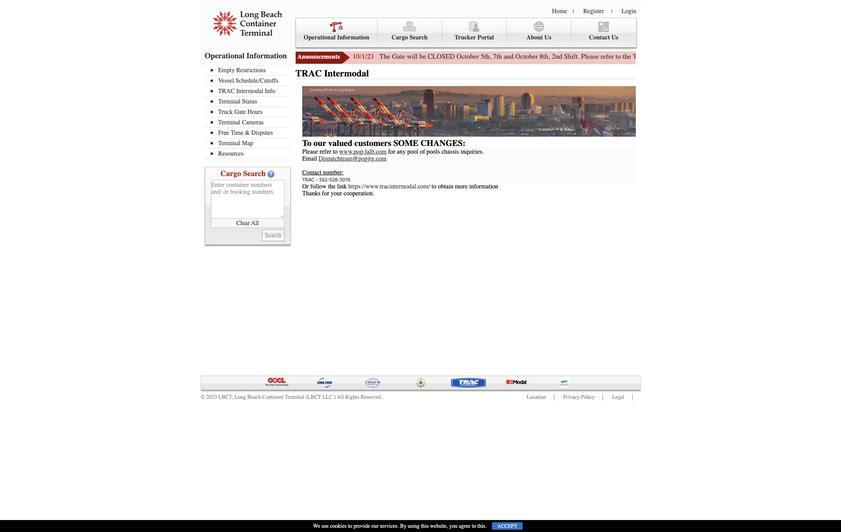 Task type: vqa. For each thing, say whether or not it's contained in the screenshot.
fourth row from the top of the page
no



Task type: describe. For each thing, give the bounding box(es) containing it.
accept button
[[492, 523, 523, 531]]

policy
[[581, 394, 595, 401]]

by
[[400, 524, 407, 530]]

contact for contact us
[[589, 34, 610, 41]]

your
[[331, 190, 342, 197]]

privacy policy
[[563, 394, 595, 401]]

vessel
[[218, 77, 234, 84]]

www.pop-
[[339, 148, 365, 155]]

website,
[[430, 524, 448, 530]]

home link
[[552, 8, 567, 15]]

any
[[397, 148, 406, 155]]

empty restrictions vessel schedule/cutoffs trac intermodal info terminal status truck gate hours terminal cameras free time & disputes terminal map resources
[[218, 67, 279, 157]]

reserved.
[[361, 394, 382, 401]]

562-
[[319, 177, 330, 183]]

accept
[[498, 524, 517, 530]]

disputes
[[251, 130, 273, 137]]

thanks
[[302, 190, 321, 197]]

truck inside empty restrictions vessel schedule/cutoffs trac intermodal info terminal status truck gate hours terminal cameras free time & disputes terminal map resources
[[218, 109, 233, 116]]

information
[[469, 183, 499, 190]]

us for contact us
[[612, 34, 619, 41]]

link
[[337, 183, 347, 190]]

customers
[[355, 138, 392, 148]]

3076​
[[340, 177, 351, 183]]

operational information link
[[296, 20, 378, 42]]

please inside ​​​​​​​​​​​​​​​​​​​to our valued customers  some changes: please refer to www.pop-lalb.com for any pool of pools chassis inquiries.
[[302, 148, 318, 155]]

gate inside empty restrictions vessel schedule/cutoffs trac intermodal info terminal status truck gate hours terminal cameras free time & disputes terminal map resources
[[234, 109, 246, 116]]

0 horizontal spatial search
[[243, 169, 266, 178]]

privacy policy link
[[563, 394, 595, 401]]

long
[[235, 394, 246, 401]]

trac - 562-528-3076​ or follow the link https://www.tracintermodal.com​ / to obtain more information thanks for your cooperation​.​
[[302, 177, 499, 197]]

info
[[265, 88, 275, 95]]

all inside button
[[251, 220, 259, 227]]

terminal map link
[[211, 140, 290, 147]]

chassis
[[442, 148, 459, 155]]

10/1/23
[[353, 52, 374, 61]]

legal
[[612, 394, 625, 401]]

trac intermodal
[[296, 68, 369, 79]]

Enter container numbers and/ or booking numbers.  text field
[[211, 180, 284, 219]]

©
[[201, 394, 205, 401]]

resources
[[218, 150, 244, 157]]

privacy
[[563, 394, 580, 401]]

gate
[[744, 52, 755, 61]]

number:
[[323, 169, 344, 176]]

​​​​​​​​​​​​​​​​​​​to
[[302, 138, 312, 148]]

2 horizontal spatial gate
[[651, 52, 664, 61]]

or
[[302, 183, 309, 190]]

menu bar containing empty restrictions
[[205, 66, 294, 159]]

register
[[584, 8, 604, 15]]

menu bar containing operational information
[[296, 18, 637, 48]]

services.
[[380, 524, 399, 530]]

operational inside 'link'
[[304, 34, 336, 41]]

changes:
[[421, 138, 466, 148]]

location
[[527, 394, 546, 401]]

we
[[313, 524, 320, 530]]

0 vertical spatial search
[[410, 34, 428, 41]]

this
[[421, 524, 429, 530]]

trac for trac intermodal
[[296, 68, 322, 79]]

dispatchteam@popjrg.com
[[319, 155, 387, 162]]

2 | from the left
[[612, 8, 613, 15]]

https://www.tracintermodal.com​
[[348, 183, 428, 190]]

announcements
[[298, 53, 340, 60]]

to down contact us
[[616, 52, 621, 61]]

this.
[[478, 524, 487, 530]]

obtain
[[438, 183, 454, 190]]

1 horizontal spatial the
[[623, 52, 632, 61]]

0 horizontal spatial information
[[247, 51, 287, 60]]

about us link
[[507, 20, 572, 42]]

details
[[757, 52, 775, 61]]

terminal status link
[[211, 98, 290, 105]]

(lbct
[[306, 394, 321, 401]]

login link
[[622, 8, 637, 15]]

1 | from the left
[[573, 8, 574, 15]]

1 horizontal spatial our
[[372, 524, 379, 530]]

valued
[[328, 138, 353, 148]]

terminal left status
[[218, 98, 241, 105]]

we use cookies to provide our services. by using this website, you agree to this.
[[313, 524, 487, 530]]

/
[[428, 183, 430, 190]]

email
[[302, 155, 317, 162]]

1 horizontal spatial please
[[581, 52, 599, 61]]

cooperation​.​
[[344, 190, 375, 197]]

status
[[242, 98, 257, 105]]

resources link
[[211, 150, 290, 157]]

empty restrictions link
[[211, 67, 290, 74]]

closed
[[428, 52, 455, 61]]

1 vertical spatial cargo search
[[221, 169, 266, 178]]

trac for trac - 562-528-3076​ or follow the link https://www.tracintermodal.com​ / to obtain more information thanks for your cooperation​.​
[[302, 177, 314, 183]]

agree
[[459, 524, 471, 530]]

to left provide
[[348, 524, 352, 530]]

2 horizontal spatial the
[[787, 52, 795, 61]]

for inside ​​​​​​​​​​​​​​​​​​​to our valued customers  some changes: please refer to www.pop-lalb.com for any pool of pools chassis inquiries.
[[388, 148, 395, 155]]

provide
[[354, 524, 370, 530]]



Task type: locate. For each thing, give the bounding box(es) containing it.
1 horizontal spatial operational information
[[304, 34, 370, 41]]

terminal left (lbct
[[285, 394, 304, 401]]

cargo search inside cargo search link
[[392, 34, 428, 41]]

clear all button
[[211, 219, 284, 228]]

use
[[322, 524, 329, 530]]

10/1/23 the gate will be closed october 5th, 7th and october 8th, 2nd shift. please refer to the truck gate hours web page for further gate details for the week.
[[353, 52, 813, 61]]

| left login
[[612, 8, 613, 15]]

trucker portal
[[455, 34, 494, 41]]

0 vertical spatial please
[[581, 52, 599, 61]]

0 horizontal spatial gate
[[234, 109, 246, 116]]

1 horizontal spatial menu bar
[[296, 18, 637, 48]]

0 vertical spatial cargo search
[[392, 34, 428, 41]]

contact
[[589, 34, 610, 41], [302, 169, 322, 176]]

1 vertical spatial menu bar
[[205, 66, 294, 159]]

|
[[573, 8, 574, 15], [612, 8, 613, 15]]

0 horizontal spatial october
[[457, 52, 479, 61]]

1 horizontal spatial hours
[[666, 52, 683, 61]]

contact us
[[589, 34, 619, 41]]

dispatchteam@popjrg.com link
[[319, 155, 387, 162]]

container
[[262, 394, 284, 401]]

0 vertical spatial menu bar
[[296, 18, 637, 48]]

restrictions
[[236, 67, 266, 74]]

register link
[[584, 8, 604, 15]]

cargo search link
[[378, 20, 442, 42]]

of
[[420, 148, 425, 155]]

2 vertical spatial trac
[[302, 177, 314, 183]]

1 horizontal spatial refer
[[601, 52, 614, 61]]

0 vertical spatial all
[[251, 220, 259, 227]]

trac intermodal info link
[[211, 88, 290, 95]]

the left week.
[[787, 52, 795, 61]]

0 vertical spatial trac
[[296, 68, 322, 79]]

for
[[713, 52, 721, 61], [777, 52, 785, 61], [388, 148, 395, 155], [322, 190, 329, 197]]

1 horizontal spatial us
[[612, 34, 619, 41]]

page
[[698, 52, 711, 61]]

0 horizontal spatial cargo search
[[221, 169, 266, 178]]

0 horizontal spatial refer
[[320, 148, 331, 155]]

1 vertical spatial intermodal
[[236, 88, 263, 95]]

our right provide
[[372, 524, 379, 530]]

the
[[380, 52, 390, 61]]

cargo up "will" on the top of the page
[[392, 34, 408, 41]]

gate down status
[[234, 109, 246, 116]]

operational up empty
[[205, 51, 245, 60]]

1 vertical spatial operational information
[[205, 51, 287, 60]]

0 horizontal spatial menu bar
[[205, 66, 294, 159]]

-
[[316, 177, 318, 183]]

1 vertical spatial trac
[[218, 88, 235, 95]]

1 horizontal spatial all
[[337, 394, 344, 401]]

2 us from the left
[[612, 34, 619, 41]]

for left any
[[388, 148, 395, 155]]

home
[[552, 8, 567, 15]]

intermodal
[[324, 68, 369, 79], [236, 88, 263, 95]]

None submit
[[262, 230, 284, 242]]

refer down contact us
[[601, 52, 614, 61]]

trac
[[296, 68, 322, 79], [218, 88, 235, 95], [302, 177, 314, 183]]

1 vertical spatial hours
[[248, 109, 263, 116]]

to inside ​​​​​​​​​​​​​​​​​​​to our valued customers  some changes: please refer to www.pop-lalb.com for any pool of pools chassis inquiries.
[[333, 148, 338, 155]]

1 horizontal spatial intermodal
[[324, 68, 369, 79]]

cargo search down resources link
[[221, 169, 266, 178]]

portal
[[478, 34, 494, 41]]

5th,
[[481, 52, 492, 61]]

2023
[[206, 394, 217, 401]]

pools
[[427, 148, 440, 155]]

0 horizontal spatial cargo
[[221, 169, 241, 178]]

terminal cameras link
[[211, 119, 290, 126]]

to
[[616, 52, 621, 61], [333, 148, 338, 155], [432, 183, 437, 190], [348, 524, 352, 530], [472, 524, 476, 530]]

login
[[622, 8, 637, 15]]

search up be
[[410, 34, 428, 41]]

information inside 'link'
[[337, 34, 370, 41]]

1 horizontal spatial cargo search
[[392, 34, 428, 41]]

please right shift. at the right of page
[[581, 52, 599, 61]]

please
[[581, 52, 599, 61], [302, 148, 318, 155]]

free
[[218, 130, 229, 137]]

1 vertical spatial our
[[372, 524, 379, 530]]

information up 10/1/23
[[337, 34, 370, 41]]

information up the restrictions
[[247, 51, 287, 60]]

1 vertical spatial refer
[[320, 148, 331, 155]]

for left the your
[[322, 190, 329, 197]]

0 vertical spatial information
[[337, 34, 370, 41]]

contact inside menu bar
[[589, 34, 610, 41]]

8th,
[[540, 52, 551, 61]]

operational information up empty restrictions link
[[205, 51, 287, 60]]

1 horizontal spatial information
[[337, 34, 370, 41]]

trac inside empty restrictions vessel schedule/cutoffs trac intermodal info terminal status truck gate hours terminal cameras free time & disputes terminal map resources
[[218, 88, 235, 95]]

our
[[314, 138, 326, 148], [372, 524, 379, 530]]

october right "and"
[[516, 52, 538, 61]]

528-
[[330, 177, 340, 183]]

all
[[251, 220, 259, 227], [337, 394, 344, 401]]

1 horizontal spatial truck
[[633, 52, 650, 61]]

us
[[545, 34, 552, 41], [612, 34, 619, 41]]

1 horizontal spatial october
[[516, 52, 538, 61]]

cargo search
[[392, 34, 428, 41], [221, 169, 266, 178]]

llc.)
[[323, 394, 336, 401]]

operational
[[304, 34, 336, 41], [205, 51, 245, 60]]

trucker
[[455, 34, 476, 41]]

1 horizontal spatial |
[[612, 8, 613, 15]]

gate right the the
[[392, 52, 405, 61]]

1 horizontal spatial contact
[[589, 34, 610, 41]]

contact for contact number:
[[302, 169, 322, 176]]

our inside ​​​​​​​​​​​​​​​​​​​to our valued customers  some changes: please refer to www.pop-lalb.com for any pool of pools chassis inquiries.
[[314, 138, 326, 148]]

intermodal down 10/1/23
[[324, 68, 369, 79]]

legal link
[[612, 394, 625, 401]]

the down the 528-
[[328, 183, 336, 190]]

0 horizontal spatial hours
[[248, 109, 263, 116]]

intermodal up status
[[236, 88, 263, 95]]

october
[[457, 52, 479, 61], [516, 52, 538, 61]]

1 horizontal spatial cargo
[[392, 34, 408, 41]]

0 horizontal spatial operational
[[205, 51, 245, 60]]

terminal up "resources"
[[218, 140, 241, 147]]

beach
[[247, 394, 261, 401]]

0 vertical spatial operational
[[304, 34, 336, 41]]

pool
[[407, 148, 418, 155]]

all right llc.)
[[337, 394, 344, 401]]

0 vertical spatial truck
[[633, 52, 650, 61]]

| right home link
[[573, 8, 574, 15]]

0 horizontal spatial operational information
[[205, 51, 287, 60]]

refer inside ​​​​​​​​​​​​​​​​​​​to our valued customers  some changes: please refer to www.pop-lalb.com for any pool of pools chassis inquiries.
[[320, 148, 331, 155]]

vessel schedule/cutoffs link
[[211, 77, 290, 84]]

0 horizontal spatial our
[[314, 138, 326, 148]]

7th
[[493, 52, 502, 61]]

1 vertical spatial please
[[302, 148, 318, 155]]

cargo
[[392, 34, 408, 41], [221, 169, 241, 178]]

hours up 'cameras'
[[248, 109, 263, 116]]

to left this.
[[472, 524, 476, 530]]

trac down vessel
[[218, 88, 235, 95]]

all right the clear
[[251, 220, 259, 227]]

1 vertical spatial operational
[[205, 51, 245, 60]]

operational information inside 'link'
[[304, 34, 370, 41]]

using
[[408, 524, 420, 530]]

0 vertical spatial operational information
[[304, 34, 370, 41]]

1 vertical spatial search
[[243, 169, 266, 178]]

menu bar
[[296, 18, 637, 48], [205, 66, 294, 159]]

contact us link
[[572, 20, 636, 42]]

gate left web
[[651, 52, 664, 61]]

1 horizontal spatial search
[[410, 34, 428, 41]]

1 horizontal spatial operational
[[304, 34, 336, 41]]

some
[[394, 138, 419, 148]]

follow
[[310, 183, 327, 190]]

intermodal inside empty restrictions vessel schedule/cutoffs trac intermodal info terminal status truck gate hours terminal cameras free time & disputes terminal map resources
[[236, 88, 263, 95]]

week.
[[797, 52, 813, 61]]

more
[[455, 183, 468, 190]]

0 horizontal spatial intermodal
[[236, 88, 263, 95]]

our right "​​​​​​​​​​​​​​​​​​​to"
[[314, 138, 326, 148]]

hours left web
[[666, 52, 683, 61]]

search down resources link
[[243, 169, 266, 178]]

the down contact us link
[[623, 52, 632, 61]]

trac inside trac - 562-528-3076​ or follow the link https://www.tracintermodal.com​ / to obtain more information thanks for your cooperation​.​
[[302, 177, 314, 183]]

cargo inside cargo search link
[[392, 34, 408, 41]]

0 horizontal spatial us
[[545, 34, 552, 41]]

contact up 10/1/23 the gate will be closed october 5th, 7th and october 8th, 2nd shift. please refer to the truck gate hours web page for further gate details for the week.
[[589, 34, 610, 41]]

contact up -
[[302, 169, 322, 176]]

hours inside empty restrictions vessel schedule/cutoffs trac intermodal info terminal status truck gate hours terminal cameras free time & disputes terminal map resources
[[248, 109, 263, 116]]

1 us from the left
[[545, 34, 552, 41]]

0 horizontal spatial truck
[[218, 109, 233, 116]]

empty
[[218, 67, 235, 74]]

0 vertical spatial hours
[[666, 52, 683, 61]]

0 horizontal spatial contact
[[302, 169, 322, 176]]

and
[[504, 52, 514, 61]]

1 october from the left
[[457, 52, 479, 61]]

shift.
[[564, 52, 580, 61]]

schedule/cutoffs
[[236, 77, 279, 84]]

location link
[[527, 394, 546, 401]]

0 vertical spatial refer
[[601, 52, 614, 61]]

map
[[242, 140, 253, 147]]

further
[[723, 52, 742, 61]]

1 vertical spatial information
[[247, 51, 287, 60]]

be
[[420, 52, 426, 61]]

1 vertical spatial contact
[[302, 169, 322, 176]]

about us
[[527, 34, 552, 41]]

0 horizontal spatial |
[[573, 8, 574, 15]]

hours
[[666, 52, 683, 61], [248, 109, 263, 116]]

0 vertical spatial intermodal
[[324, 68, 369, 79]]

0 vertical spatial cargo
[[392, 34, 408, 41]]

0 horizontal spatial please
[[302, 148, 318, 155]]

1 vertical spatial cargo
[[221, 169, 241, 178]]

cookies
[[330, 524, 347, 530]]

1 horizontal spatial gate
[[392, 52, 405, 61]]

terminal up free
[[218, 119, 241, 126]]

you
[[449, 524, 458, 530]]

1 vertical spatial all
[[337, 394, 344, 401]]

2 october from the left
[[516, 52, 538, 61]]

us for about us
[[545, 34, 552, 41]]

trac up or
[[302, 177, 314, 183]]

for right page
[[713, 52, 721, 61]]

search
[[410, 34, 428, 41], [243, 169, 266, 178]]

information
[[337, 34, 370, 41], [247, 51, 287, 60]]

cameras
[[242, 119, 264, 126]]

trac down announcements
[[296, 68, 322, 79]]

rights
[[345, 394, 360, 401]]

the inside trac - 562-528-3076​ or follow the link https://www.tracintermodal.com​ / to obtain more information thanks for your cooperation​.​
[[328, 183, 336, 190]]

cargo down "resources"
[[221, 169, 241, 178]]

to right /
[[432, 183, 437, 190]]

time
[[231, 130, 244, 137]]

www.pop-lalb.com link
[[339, 148, 387, 155]]

for right details
[[777, 52, 785, 61]]

october left "5th,"
[[457, 52, 479, 61]]

0 horizontal spatial all
[[251, 220, 259, 227]]

contact number:
[[302, 169, 344, 176]]

to left www.pop-
[[333, 148, 338, 155]]

operational up announcements
[[304, 34, 336, 41]]

clear all
[[236, 220, 259, 227]]

© 2023 lbct, long beach container terminal (lbct llc.) all rights reserved.
[[201, 394, 382, 401]]

1 vertical spatial truck
[[218, 109, 233, 116]]

for inside trac - 562-528-3076​ or follow the link https://www.tracintermodal.com​ / to obtain more information thanks for your cooperation​.​
[[322, 190, 329, 197]]

cargo search up "will" on the top of the page
[[392, 34, 428, 41]]

0 horizontal spatial the
[[328, 183, 336, 190]]

please up contact number:
[[302, 148, 318, 155]]

refer right email on the top left of page
[[320, 148, 331, 155]]

to inside trac - 562-528-3076​ or follow the link https://www.tracintermodal.com​ / to obtain more information thanks for your cooperation​.​
[[432, 183, 437, 190]]

clear
[[236, 220, 250, 227]]

0 vertical spatial our
[[314, 138, 326, 148]]

gate
[[392, 52, 405, 61], [651, 52, 664, 61], [234, 109, 246, 116]]

0 vertical spatial contact
[[589, 34, 610, 41]]

operational information up announcements
[[304, 34, 370, 41]]



